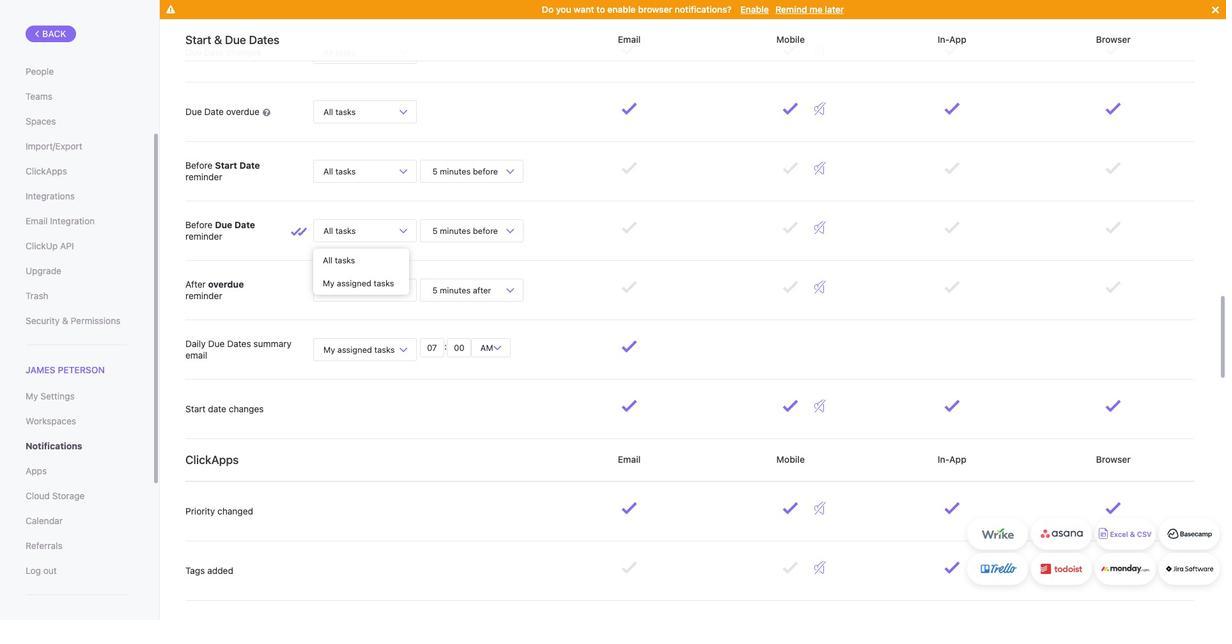 Task type: describe. For each thing, give the bounding box(es) containing it.
spaces
[[26, 116, 56, 127]]

security
[[26, 315, 60, 326]]

0 vertical spatial my
[[323, 278, 335, 288]]

clickup
[[26, 240, 58, 251]]

excel & csv link
[[1096, 518, 1156, 550]]

do
[[542, 4, 554, 15]]

2 vertical spatial my
[[26, 391, 38, 402]]

1 vertical spatial my
[[324, 344, 335, 355]]

clickup api link
[[26, 235, 127, 257]]

1 horizontal spatial clickapps
[[185, 453, 239, 467]]

my settings
[[26, 391, 75, 402]]

1 vertical spatial email
[[26, 216, 48, 226]]

5 for start date
[[433, 166, 438, 176]]

& for excel
[[1131, 531, 1136, 539]]

trash
[[26, 290, 48, 301]]

back link
[[26, 26, 76, 42]]

storage
[[52, 491, 85, 502]]

permissions
[[71, 315, 121, 326]]

date
[[208, 404, 226, 414]]

workspaces
[[26, 416, 76, 427]]

5 for overdue
[[433, 285, 438, 295]]

my settings link
[[26, 386, 127, 408]]

before start date reminder
[[185, 160, 260, 182]]

log out link
[[26, 560, 127, 582]]

due inside before due date reminder
[[215, 219, 232, 230]]

overdue inside after overdue reminder
[[208, 279, 244, 290]]

cloud storage link
[[26, 486, 127, 507]]

notifications?
[[675, 4, 732, 15]]

james
[[26, 365, 55, 375]]

browser for clickapps
[[1094, 454, 1134, 465]]

before for before due date reminder
[[185, 219, 213, 230]]

james peterson
[[26, 365, 105, 375]]

dates inside daily due dates summary email
[[227, 338, 251, 349]]

5 minutes after
[[430, 285, 494, 295]]

2 5 from the top
[[433, 225, 438, 236]]

app for clickapps
[[950, 454, 967, 465]]

me
[[810, 4, 823, 15]]

2 5 minutes before from the top
[[430, 225, 501, 236]]

date inside before start date reminder
[[240, 160, 260, 171]]

email
[[185, 350, 207, 361]]

3 off image from the top
[[815, 281, 826, 294]]

later
[[825, 4, 844, 15]]

am
[[478, 342, 496, 353]]

csv
[[1138, 531, 1152, 539]]

upgrade link
[[26, 260, 127, 282]]

log out
[[26, 566, 57, 576]]

excel & csv
[[1111, 531, 1152, 539]]

email for clickapps
[[616, 454, 643, 465]]

security & permissions
[[26, 315, 121, 326]]

1 5 minutes before from the top
[[430, 166, 501, 176]]

& for security
[[62, 315, 68, 326]]

cloud
[[26, 491, 50, 502]]

1 off image from the top
[[815, 43, 826, 56]]

0 horizontal spatial clickapps
[[26, 166, 67, 177]]

integrations link
[[26, 185, 127, 207]]

spaces link
[[26, 111, 127, 132]]

changes for start date changes
[[229, 404, 264, 414]]

mobile for clickapps
[[775, 454, 808, 465]]

apps
[[26, 466, 47, 477]]

to
[[597, 4, 605, 15]]

0 vertical spatial overdue
[[226, 106, 260, 117]]

due date overdue
[[185, 106, 262, 117]]

added
[[207, 565, 233, 576]]

2 before from the top
[[473, 225, 498, 236]]

email integration
[[26, 216, 95, 226]]

date inside before due date reminder
[[235, 219, 255, 230]]

import/export link
[[26, 136, 127, 157]]

in-app for start & due dates
[[936, 34, 969, 45]]

changes for due date changes
[[226, 47, 261, 58]]

summary
[[254, 338, 292, 349]]

workspaces link
[[26, 411, 127, 432]]

enable
[[741, 4, 769, 15]]

settings
[[40, 391, 75, 402]]

reminder for due date
[[185, 231, 222, 242]]

integrations
[[26, 191, 75, 201]]

mobile for start & due dates
[[775, 34, 808, 45]]

before due date reminder
[[185, 219, 255, 242]]

referrals
[[26, 541, 63, 551]]

after
[[473, 285, 491, 295]]

1 before from the top
[[473, 166, 498, 176]]

excel
[[1111, 531, 1129, 539]]

priority changed
[[185, 506, 253, 517]]

out
[[43, 566, 57, 576]]

2 off image from the top
[[815, 162, 826, 175]]

peterson
[[58, 365, 105, 375]]

in-app for clickapps
[[936, 454, 969, 465]]



Task type: locate. For each thing, give the bounding box(es) containing it.
clickapps up integrations in the top of the page
[[26, 166, 67, 177]]

2 vertical spatial minutes
[[440, 285, 471, 295]]

do you want to enable browser notifications? enable remind me later
[[542, 4, 844, 15]]

& left csv
[[1131, 531, 1136, 539]]

before
[[473, 166, 498, 176], [473, 225, 498, 236]]

reminder for start date
[[185, 171, 222, 182]]

3 minutes from the top
[[440, 285, 471, 295]]

browser
[[638, 4, 673, 15]]

0 vertical spatial mobile
[[775, 34, 808, 45]]

after
[[185, 279, 206, 290]]

4 off image from the top
[[815, 502, 826, 515]]

trash link
[[26, 285, 127, 307]]

in-
[[938, 34, 950, 45], [938, 454, 950, 465]]

2 vertical spatial reminder
[[185, 290, 222, 301]]

minutes for overdue
[[440, 285, 471, 295]]

start
[[185, 33, 211, 46], [215, 160, 237, 171], [185, 404, 206, 414]]

daily
[[185, 338, 206, 349]]

dates up due date changes
[[249, 33, 280, 46]]

0 vertical spatial in-
[[938, 34, 950, 45]]

before inside before due date reminder
[[185, 219, 213, 230]]

date up before start date reminder
[[204, 106, 224, 117]]

0 vertical spatial before
[[185, 160, 213, 171]]

clickapps down the date on the bottom left of the page
[[185, 453, 239, 467]]

people link
[[26, 61, 127, 83]]

1 vertical spatial clickapps
[[185, 453, 239, 467]]

date
[[204, 47, 224, 58], [204, 106, 224, 117], [240, 160, 260, 171], [235, 219, 255, 230]]

1 vertical spatial 5 minutes before
[[430, 225, 501, 236]]

1 5 from the top
[[433, 166, 438, 176]]

2 vertical spatial 5
[[433, 285, 438, 295]]

dates left "summary"
[[227, 338, 251, 349]]

0 horizontal spatial &
[[62, 315, 68, 326]]

before down due date overdue
[[185, 160, 213, 171]]

after overdue reminder
[[185, 279, 244, 301]]

& up due date changes
[[214, 33, 222, 46]]

email integration link
[[26, 210, 127, 232]]

minutes
[[440, 166, 471, 176], [440, 225, 471, 236], [440, 285, 471, 295]]

& right security
[[62, 315, 68, 326]]

my assigned tasks
[[323, 278, 394, 288], [324, 344, 395, 355]]

1 reminder from the top
[[185, 171, 222, 182]]

2 vertical spatial &
[[1131, 531, 1136, 539]]

in-app
[[936, 34, 969, 45], [936, 454, 969, 465]]

0 vertical spatial in-app
[[936, 34, 969, 45]]

1 mobile from the top
[[775, 34, 808, 45]]

start down due date overdue
[[215, 160, 237, 171]]

0 vertical spatial my assigned tasks
[[323, 278, 394, 288]]

2 in- from the top
[[938, 454, 950, 465]]

1 vertical spatial start
[[215, 160, 237, 171]]

1 vertical spatial minutes
[[440, 225, 471, 236]]

reminder inside before start date reminder
[[185, 171, 222, 182]]

reminder up after
[[185, 231, 222, 242]]

api
[[60, 240, 74, 251]]

all tasks
[[324, 47, 356, 57], [324, 106, 356, 117], [324, 166, 356, 176], [324, 225, 356, 236], [323, 255, 355, 265], [324, 285, 356, 295]]

browser
[[1094, 34, 1134, 45], [1094, 454, 1134, 465]]

1 vertical spatial mobile
[[775, 454, 808, 465]]

import/export
[[26, 141, 82, 152]]

date down start & due dates on the left top of the page
[[204, 47, 224, 58]]

before down before start date reminder
[[185, 219, 213, 230]]

start inside before start date reminder
[[215, 160, 237, 171]]

assigned
[[337, 278, 372, 288], [338, 344, 372, 355]]

priority
[[185, 506, 215, 517]]

start up due date changes
[[185, 33, 211, 46]]

app for start & due dates
[[950, 34, 967, 45]]

2 app from the top
[[950, 454, 967, 465]]

0 vertical spatial 5
[[433, 166, 438, 176]]

teams
[[26, 91, 52, 102]]

0 vertical spatial changes
[[226, 47, 261, 58]]

integration
[[50, 216, 95, 226]]

2 horizontal spatial &
[[1131, 531, 1136, 539]]

start for &
[[185, 33, 211, 46]]

0 vertical spatial dates
[[249, 33, 280, 46]]

changed
[[217, 506, 253, 517]]

1 off image from the top
[[815, 102, 826, 115]]

email for start & due dates
[[616, 34, 643, 45]]

1 app from the top
[[950, 34, 967, 45]]

notifications
[[26, 441, 82, 452]]

2 browser from the top
[[1094, 454, 1134, 465]]

start for date
[[185, 404, 206, 414]]

upgrade
[[26, 265, 61, 276]]

1 vertical spatial assigned
[[338, 344, 372, 355]]

want
[[574, 4, 594, 15]]

overdue down due date changes
[[226, 106, 260, 117]]

start & due dates
[[185, 33, 280, 46]]

None text field
[[447, 338, 471, 358]]

2 vertical spatial start
[[185, 404, 206, 414]]

app
[[950, 34, 967, 45], [950, 454, 967, 465]]

reminder up before due date reminder
[[185, 171, 222, 182]]

0 vertical spatial minutes
[[440, 166, 471, 176]]

1 vertical spatial in-app
[[936, 454, 969, 465]]

daily due dates summary email
[[185, 338, 292, 361]]

before for before start date reminder
[[185, 160, 213, 171]]

off image
[[815, 102, 826, 115], [815, 221, 826, 234], [815, 281, 826, 294], [815, 502, 826, 515]]

reminder
[[185, 171, 222, 182], [185, 231, 222, 242], [185, 290, 222, 301]]

2 off image from the top
[[815, 221, 826, 234]]

before
[[185, 160, 213, 171], [185, 219, 213, 230]]

1 before from the top
[[185, 160, 213, 171]]

calendar
[[26, 516, 63, 526]]

0 vertical spatial browser
[[1094, 34, 1134, 45]]

1 vertical spatial changes
[[229, 404, 264, 414]]

& for start
[[214, 33, 222, 46]]

start date changes
[[185, 404, 264, 414]]

overdue right after
[[208, 279, 244, 290]]

reminder inside after overdue reminder
[[185, 290, 222, 301]]

back
[[42, 28, 66, 39]]

3 5 from the top
[[433, 285, 438, 295]]

1 vertical spatial in-
[[938, 454, 950, 465]]

1 vertical spatial app
[[950, 454, 967, 465]]

1 vertical spatial my assigned tasks
[[324, 344, 395, 355]]

off image
[[815, 43, 826, 56], [815, 162, 826, 175], [815, 400, 826, 413], [815, 562, 826, 574]]

reminder down after
[[185, 290, 222, 301]]

:
[[445, 341, 447, 352]]

1 in- from the top
[[938, 34, 950, 45]]

4 off image from the top
[[815, 562, 826, 574]]

tags
[[185, 565, 205, 576]]

tasks
[[336, 47, 356, 57], [336, 106, 356, 117], [336, 166, 356, 176], [336, 225, 356, 236], [335, 255, 355, 265], [374, 278, 394, 288], [336, 285, 356, 295], [375, 344, 395, 355]]

2 before from the top
[[185, 219, 213, 230]]

dates
[[249, 33, 280, 46], [227, 338, 251, 349]]

1 vertical spatial browser
[[1094, 454, 1134, 465]]

cloud storage
[[26, 491, 85, 502]]

5 minutes before
[[430, 166, 501, 176], [430, 225, 501, 236]]

&
[[214, 33, 222, 46], [62, 315, 68, 326], [1131, 531, 1136, 539]]

changes
[[226, 47, 261, 58], [229, 404, 264, 414]]

1 vertical spatial dates
[[227, 338, 251, 349]]

in- for clickapps
[[938, 454, 950, 465]]

my
[[323, 278, 335, 288], [324, 344, 335, 355], [26, 391, 38, 402]]

0 vertical spatial clickapps
[[26, 166, 67, 177]]

0 vertical spatial app
[[950, 34, 967, 45]]

1 vertical spatial before
[[473, 225, 498, 236]]

2 minutes from the top
[[440, 225, 471, 236]]

1 in-app from the top
[[936, 34, 969, 45]]

2 reminder from the top
[[185, 231, 222, 242]]

tags added
[[185, 565, 233, 576]]

remind
[[776, 4, 808, 15]]

reminder inside before due date reminder
[[185, 231, 222, 242]]

apps link
[[26, 461, 127, 482]]

before inside before start date reminder
[[185, 160, 213, 171]]

mobile
[[775, 34, 808, 45], [775, 454, 808, 465]]

2 vertical spatial email
[[616, 454, 643, 465]]

changes down start & due dates on the left top of the page
[[226, 47, 261, 58]]

teams link
[[26, 86, 127, 107]]

& inside excel & csv link
[[1131, 531, 1136, 539]]

5
[[433, 166, 438, 176], [433, 225, 438, 236], [433, 285, 438, 295]]

1 browser from the top
[[1094, 34, 1134, 45]]

log
[[26, 566, 41, 576]]

calendar link
[[26, 511, 127, 532]]

1 vertical spatial before
[[185, 219, 213, 230]]

all
[[324, 47, 333, 57], [324, 106, 333, 117], [324, 166, 333, 176], [324, 225, 333, 236], [323, 255, 333, 265], [324, 285, 333, 295]]

clickup api
[[26, 240, 74, 251]]

& inside security & permissions link
[[62, 315, 68, 326]]

1 horizontal spatial &
[[214, 33, 222, 46]]

0 vertical spatial start
[[185, 33, 211, 46]]

0 vertical spatial &
[[214, 33, 222, 46]]

due
[[225, 33, 246, 46], [185, 47, 202, 58], [185, 106, 202, 117], [215, 219, 232, 230], [208, 338, 225, 349]]

0 vertical spatial before
[[473, 166, 498, 176]]

0 vertical spatial 5 minutes before
[[430, 166, 501, 176]]

1 vertical spatial overdue
[[208, 279, 244, 290]]

due inside daily due dates summary email
[[208, 338, 225, 349]]

due date changes
[[185, 47, 261, 58]]

clickapps link
[[26, 161, 127, 182]]

enable
[[608, 4, 636, 15]]

notifications link
[[26, 436, 127, 457]]

1 minutes from the top
[[440, 166, 471, 176]]

security & permissions link
[[26, 310, 127, 332]]

browser for start & due dates
[[1094, 34, 1134, 45]]

changes right the date on the bottom left of the page
[[229, 404, 264, 414]]

you
[[556, 4, 572, 15]]

1 vertical spatial &
[[62, 315, 68, 326]]

0 vertical spatial reminder
[[185, 171, 222, 182]]

minutes for start date
[[440, 166, 471, 176]]

date down before start date reminder
[[235, 219, 255, 230]]

in- for start & due dates
[[938, 34, 950, 45]]

3 off image from the top
[[815, 400, 826, 413]]

people
[[26, 66, 54, 77]]

1 vertical spatial 5
[[433, 225, 438, 236]]

0 vertical spatial assigned
[[337, 278, 372, 288]]

0 vertical spatial email
[[616, 34, 643, 45]]

2 in-app from the top
[[936, 454, 969, 465]]

referrals link
[[26, 535, 127, 557]]

overdue
[[226, 106, 260, 117], [208, 279, 244, 290]]

date down due date overdue
[[240, 160, 260, 171]]

None text field
[[420, 338, 445, 358]]

3 reminder from the top
[[185, 290, 222, 301]]

start left the date on the bottom left of the page
[[185, 404, 206, 414]]

1 vertical spatial reminder
[[185, 231, 222, 242]]

2 mobile from the top
[[775, 454, 808, 465]]



Task type: vqa. For each thing, say whether or not it's contained in the screenshot.
apps link
yes



